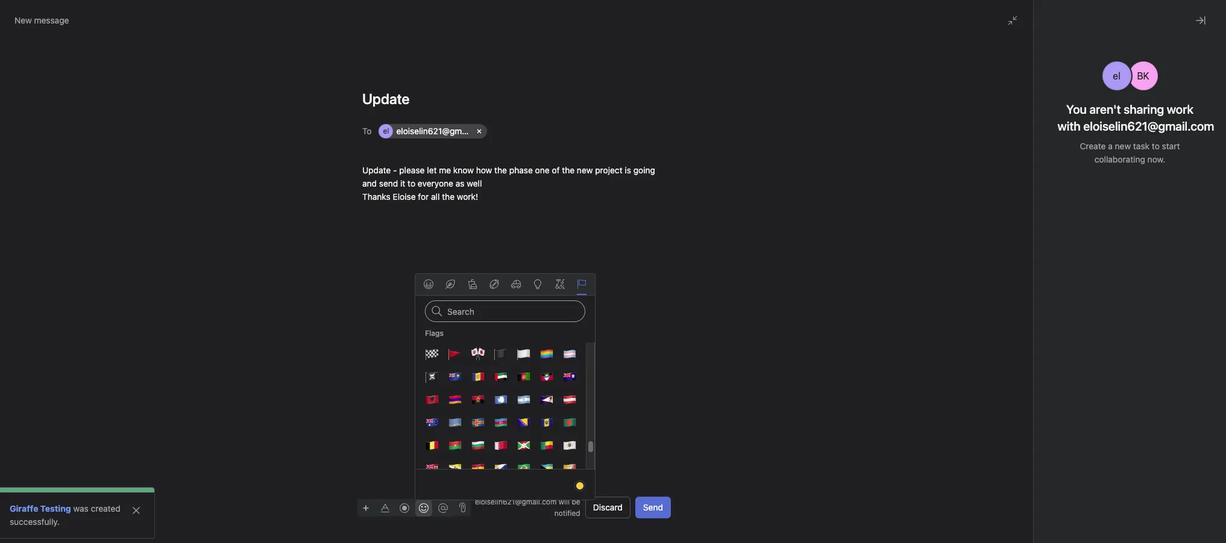Task type: locate. For each thing, give the bounding box(es) containing it.
2 vertical spatial new
[[1130, 332, 1146, 342]]

send inside update - please let me know how the phase one of the new project is going and send it to everyone as well
[[956, 345, 975, 355]]

well inside update - please let me know how the phase one of the new project is going and send it to everyone as well thanks eloise for all the work!
[[467, 179, 482, 189]]

well down add subject text box
[[1044, 345, 1059, 355]]

project inside update - please let me know how the phase one of the new project is going and send it to everyone as well thanks eloise for all the work!
[[595, 165, 623, 175]]

1 vertical spatial of
[[1105, 332, 1113, 342]]

phase inside update - please let me know how the phase one of the new project is going and send it to everyone as well
[[1062, 332, 1086, 342]]

work!
[[457, 192, 478, 202]]

🇧🇪 image
[[425, 439, 439, 453]]

how up the work!
[[476, 165, 492, 175]]

🇧🇸 image
[[539, 462, 554, 476]]

1 horizontal spatial eloiselin621@gmail.com cell
[[932, 310, 1043, 324]]

Search field
[[425, 301, 586, 323]]

eloiselin621@gmail.com will be notified
[[475, 498, 581, 519]]

now.
[[1148, 154, 1166, 165]]

update inside update - please let me know how the phase one of the new project is going and send it to everyone as well thanks eloise for all the work!
[[362, 165, 391, 175]]

how
[[476, 165, 492, 175], [1029, 332, 1045, 342]]

it inside update - please let me know how the phase one of the new project is going and send it to everyone as well
[[978, 345, 983, 355]]

one
[[535, 165, 550, 175], [1088, 332, 1103, 342]]

0 horizontal spatial eloiselin621@gmail.com cell
[[379, 124, 490, 139]]

🇦🇩 image
[[471, 370, 485, 385]]

1 vertical spatial everyone
[[995, 345, 1031, 355]]

close image
[[131, 507, 141, 516]]

everyone
[[418, 179, 454, 189], [995, 345, 1031, 355]]

0 horizontal spatial el
[[383, 127, 389, 136]]

know
[[453, 165, 474, 175], [1006, 332, 1027, 342]]

as inside update - please let me know how the phase one of the new project is going and send it to everyone as well
[[1033, 345, 1042, 355]]

0 horizontal spatial how
[[476, 165, 492, 175]]

1 vertical spatial as
[[1033, 345, 1042, 355]]

project for update - please let me know how the phase one of the new project is going and send it to everyone as well
[[1148, 332, 1176, 342]]

toolbar
[[358, 500, 454, 517]]

1 vertical spatial going
[[915, 345, 937, 355]]

draft
[[298, 501, 315, 510]]

0 vertical spatial eloiselin621@gmail.com row
[[379, 123, 669, 142]]

how inside update - please let me know how the phase one of the new project is going and send it to everyone as well
[[1029, 332, 1045, 342]]

1 horizontal spatial eloiselin621@gmail.com row
[[932, 310, 1186, 327]]

0 vertical spatial please
[[399, 165, 425, 175]]

of inside update - please let me know how the phase one of the new project is going and send it to everyone as well
[[1105, 332, 1113, 342]]

1 vertical spatial to
[[408, 179, 416, 189]]

let inside update - please let me know how the phase one of the new project is going and send it to everyone as well thanks eloise for all the work!
[[427, 165, 437, 175]]

🇧🇫 image
[[448, 439, 462, 453]]

well inside update - please let me know how the phase one of the new project is going and send it to everyone as well
[[1044, 345, 1059, 355]]

0 horizontal spatial please
[[399, 165, 425, 175]]

draft project brief
[[298, 501, 359, 510]]

invite button
[[11, 517, 63, 539]]

dialog
[[901, 245, 1202, 544]]

send inside update - please let me know how the phase one of the new project is going and send it to everyone as well thanks eloise for all the work!
[[379, 179, 398, 189]]

Add subject text field
[[901, 282, 1202, 299]]

🇧🇳 image
[[448, 462, 462, 476]]

eloiselin621@gmail.com
[[396, 126, 490, 136], [949, 312, 1043, 322], [475, 498, 557, 507]]

0 horizontal spatial is
[[625, 165, 631, 175]]

🇧🇦 image
[[517, 416, 531, 431]]

🇦🇸 image
[[539, 393, 554, 408]]

0 horizontal spatial eloiselin621@gmail.com row
[[379, 123, 669, 142]]

🇦🇱 image
[[425, 393, 439, 408]]

🇧🇮 image
[[517, 439, 531, 453]]

collaborating
[[1095, 154, 1146, 165]]

1 horizontal spatial me
[[992, 332, 1004, 342]]

0 horizontal spatial of
[[552, 165, 560, 175]]

0 vertical spatial let
[[427, 165, 437, 175]]

el inside eloiselin621@gmail.com cell
[[383, 127, 389, 136]]

0 vertical spatial to
[[1152, 141, 1160, 151]]

hide sidebar image
[[16, 10, 25, 19]]

0 vertical spatial project
[[595, 165, 623, 175]]

well up the work!
[[467, 179, 482, 189]]

2 horizontal spatial project
[[1148, 332, 1176, 342]]

is for update - please let me know how the phase one of the new project is going and send it to everyone as well thanks eloise for all the work!
[[625, 165, 631, 175]]

send for update - please let me know how the phase one of the new project is going and send it to everyone as well thanks eloise for all the work!
[[379, 179, 398, 189]]

one inside update - please let me know how the phase one of the new project is going and send it to everyone as well thanks eloise for all the work!
[[535, 165, 550, 175]]

0 horizontal spatial it
[[400, 179, 405, 189]]

as for update - please let me know how the phase one of the new project is going and send it to everyone as well
[[1033, 345, 1042, 355]]

new
[[1115, 141, 1131, 151], [577, 165, 593, 175], [1130, 332, 1146, 342]]

0 horizontal spatial edit message draft document
[[348, 164, 686, 212]]

was
[[73, 504, 89, 514]]

0 vertical spatial well
[[467, 179, 482, 189]]

send
[[379, 179, 398, 189], [956, 345, 975, 355]]

0 vertical spatial know
[[453, 165, 474, 175]]

eloiselin621@gmail.com row inside dialog
[[932, 310, 1186, 327]]

to inside update - please let me know how the phase one of the new project is going and send it to everyone as well
[[985, 345, 993, 355]]

was created successfully.
[[10, 504, 120, 528]]

bk
[[1138, 71, 1150, 81]]

eloiselin621@gmail.com cell
[[379, 124, 490, 139], [932, 310, 1043, 324]]

1 vertical spatial edit message draft document
[[901, 330, 1202, 379]]

1 horizontal spatial project
[[595, 165, 623, 175]]

1 vertical spatial send
[[956, 345, 975, 355]]

- inside update - please let me know how the phase one of the new project is going and send it to everyone as well
[[946, 332, 950, 342]]

how inside update - please let me know how the phase one of the new project is going and send it to everyone as well thanks eloise for all the work!
[[476, 165, 492, 175]]

1 horizontal spatial one
[[1088, 332, 1103, 342]]

well
[[467, 179, 482, 189], [1044, 345, 1059, 355]]

know inside update - please let me know how the phase one of the new project is going and send it to everyone as well thanks eloise for all the work!
[[453, 165, 474, 175]]

0 horizontal spatial going
[[634, 165, 655, 175]]

team button
[[0, 494, 36, 509]]

0 horizontal spatial send
[[379, 179, 398, 189]]

0 vertical spatial one
[[535, 165, 550, 175]]

1 horizontal spatial everyone
[[995, 345, 1031, 355]]

- inside update - please let me know how the phase one of the new project is going and send it to everyone as well thanks eloise for all the work!
[[393, 165, 397, 175]]

0 vertical spatial new
[[1115, 141, 1131, 151]]

0 horizontal spatial as
[[456, 179, 465, 189]]

and for update - please let me know how the phase one of the new project is going and send it to everyone as well
[[940, 345, 954, 355]]

0 vertical spatial me
[[439, 165, 451, 175]]

1 vertical spatial eloiselin621@gmail.com
[[949, 312, 1043, 322]]

to
[[1152, 141, 1160, 151], [408, 179, 416, 189], [985, 345, 993, 355]]

0 vertical spatial as
[[456, 179, 465, 189]]

0 vertical spatial everyone
[[418, 179, 454, 189]]

is inside update - please let me know how the phase one of the new project is going and send it to everyone as well
[[1178, 332, 1184, 342]]

2 horizontal spatial to
[[1152, 141, 1160, 151]]

new inside create a new task to start collaborating now.
[[1115, 141, 1131, 151]]

1 vertical spatial how
[[1029, 332, 1045, 342]]

0 horizontal spatial one
[[535, 165, 550, 175]]

2 vertical spatial to
[[985, 345, 993, 355]]

1 vertical spatial phase
[[1062, 332, 1086, 342]]

to for update - please let me know how the phase one of the new project is going and send it to everyone as well
[[985, 345, 993, 355]]

rocket dialog
[[686, 74, 1227, 544]]

- for update - please let me know how the phase one of the new project is going and send it to everyone as well thanks eloise for all the work!
[[393, 165, 397, 175]]

🇧🇹 image
[[562, 462, 577, 476]]

is for update - please let me know how the phase one of the new project is going and send it to everyone as well
[[1178, 332, 1184, 342]]

🇧🇯 image
[[539, 439, 554, 453]]

phase
[[509, 165, 533, 175], [1062, 332, 1086, 342]]

1 horizontal spatial and
[[940, 345, 954, 355]]

eloiselin621@gmail.com inside dialog
[[949, 312, 1043, 322]]

to inside update - please let me know how the phase one of the new project is going and send it to everyone as well thanks eloise for all the work!
[[408, 179, 416, 189]]

well for update - please let me know how the phase one of the new project is going and send it to everyone as well thanks eloise for all the work!
[[467, 179, 482, 189]]

edit message draft document for eloiselin621@gmail.com
[[901, 330, 1202, 379]]

eloiselin621@gmail.com for eloiselin621@gmail.com cell to the bottom
[[949, 312, 1043, 322]]

0 horizontal spatial know
[[453, 165, 474, 175]]

everyone inside update - please let me know how the phase one of the new project is going and send it to everyone as well
[[995, 345, 1031, 355]]

1 horizontal spatial it
[[978, 345, 983, 355]]

the
[[495, 165, 507, 175], [562, 165, 575, 175], [442, 192, 455, 202], [1048, 332, 1060, 342], [1115, 332, 1128, 342]]

is inside update - please let me know how the phase one of the new project is going and send it to everyone as well thanks eloise for all the work!
[[625, 165, 631, 175]]

eloiselin621@gmail.com row down add subject text field
[[379, 123, 669, 142]]

1 vertical spatial eloiselin621@gmail.com row
[[932, 310, 1186, 327]]

and
[[362, 179, 377, 189], [940, 345, 954, 355]]

going
[[634, 165, 655, 175], [915, 345, 937, 355]]

0 vertical spatial how
[[476, 165, 492, 175]]

dialog containing eloiselin621@gmail.com
[[901, 245, 1202, 544]]

project for update - please let me know how the phase one of the new project is going and send it to everyone as well thanks eloise for all the work!
[[595, 165, 623, 175]]

let inside update - please let me know how the phase one of the new project is going and send it to everyone as well
[[980, 332, 990, 342]]

aren't
[[1090, 103, 1121, 116]]

brief
[[343, 501, 359, 510]]

as
[[456, 179, 465, 189], [1033, 345, 1042, 355]]

to for update - please let me know how the phase one of the new project is going and send it to everyone as well thanks eloise for all the work!
[[408, 179, 416, 189]]

please inside update - please let me know how the phase one of the new project is going and send it to everyone as well
[[952, 332, 978, 342]]

and inside update - please let me know how the phase one of the new project is going and send it to everyone as well
[[940, 345, 954, 355]]

el right to in the top left of the page
[[383, 127, 389, 136]]

🇧🇧 image
[[539, 416, 554, 431]]

is
[[625, 165, 631, 175], [1178, 332, 1184, 342]]

project
[[595, 165, 623, 175], [1148, 332, 1176, 342], [317, 501, 341, 510]]

list box
[[471, 5, 760, 24]]

one inside update - please let me know how the phase one of the new project is going and send it to everyone as well
[[1088, 332, 1103, 342]]

0 horizontal spatial -
[[393, 165, 397, 175]]

0 vertical spatial -
[[393, 165, 397, 175]]

new inside update - please let me know how the phase one of the new project is going and send it to everyone as well thanks eloise for all the work!
[[577, 165, 593, 175]]

1 horizontal spatial el
[[1113, 71, 1121, 81]]

0 vertical spatial send
[[379, 179, 398, 189]]

Add subject text field
[[348, 89, 686, 109]]

let
[[427, 165, 437, 175], [980, 332, 990, 342]]

left
[[1026, 14, 1037, 23]]

to inside create a new task to start collaborating now.
[[1152, 141, 1160, 151]]

of
[[552, 165, 560, 175], [1105, 332, 1113, 342]]

me for update - please let me know how the phase one of the new project is going and send it to everyone as well
[[992, 332, 1004, 342]]

message
[[34, 15, 69, 25]]

0 vertical spatial going
[[634, 165, 655, 175]]

send for update - please let me know how the phase one of the new project is going and send it to everyone as well
[[956, 345, 975, 355]]

1 horizontal spatial know
[[1006, 332, 1027, 342]]

1 vertical spatial new
[[577, 165, 593, 175]]

make public button
[[1139, 110, 1203, 132]]

notified
[[555, 510, 581, 519]]

1 horizontal spatial edit message draft document
[[901, 330, 1202, 379]]

1 vertical spatial it
[[978, 345, 983, 355]]

0 vertical spatial update
[[362, 165, 391, 175]]

please inside update - please let me know how the phase one of the new project is going and send it to everyone as well thanks eloise for all the work!
[[399, 165, 425, 175]]

el
[[1113, 71, 1121, 81], [383, 127, 389, 136]]

make public
[[1147, 116, 1195, 126]]

me inside update - please let me know how the phase one of the new project is going and send it to everyone as well
[[992, 332, 1004, 342]]

project inside update - please let me know how the phase one of the new project is going and send it to everyone as well
[[1148, 332, 1176, 342]]

phase for update - please let me know how the phase one of the new project is going and send it to everyone as well
[[1062, 332, 1086, 342]]

🇧🇷 image
[[517, 462, 531, 476]]

1 vertical spatial project
[[1148, 332, 1176, 342]]

0 horizontal spatial project
[[317, 501, 341, 510]]

1 horizontal spatial update
[[915, 332, 944, 342]]

🇦🇨 image
[[448, 370, 462, 385]]

me inside update - please let me know how the phase one of the new project is going and send it to everyone as well thanks eloise for all the work!
[[439, 165, 451, 175]]

and for update - please let me know how the phase one of the new project is going and send it to everyone as well thanks eloise for all the work!
[[362, 179, 377, 189]]

going inside update - please let me know how the phase one of the new project is going and send it to everyone as well thanks eloise for all the work!
[[634, 165, 655, 175]]

🏴‍☠️ image
[[425, 370, 439, 385]]

1 horizontal spatial as
[[1033, 345, 1042, 355]]

all
[[431, 192, 440, 202]]

everyone for update - please let me know how the phase one of the new project is going and send it to everyone as well thanks eloise for all the work!
[[418, 179, 454, 189]]

1 vertical spatial me
[[992, 332, 1004, 342]]

🇦🇹 image
[[562, 393, 577, 408]]

update inside update - please let me know how the phase one of the new project is going and send it to everyone as well
[[915, 332, 944, 342]]

invite
[[34, 523, 56, 533]]

🏳️‍🌈 image
[[539, 347, 554, 362]]

1 horizontal spatial phase
[[1062, 332, 1086, 342]]

1 horizontal spatial is
[[1178, 332, 1184, 342]]

you aren't sharing work with eloiselin621@gmail.com
[[1058, 103, 1215, 133]]

1 horizontal spatial please
[[952, 332, 978, 342]]

0 horizontal spatial phase
[[509, 165, 533, 175]]

1 vertical spatial -
[[946, 332, 950, 342]]

know for update - please let me know how the phase one of the new project is going and send it to everyone as well
[[1006, 332, 1027, 342]]

as for update - please let me know how the phase one of the new project is going and send it to everyone as well thanks eloise for all the work!
[[456, 179, 465, 189]]

1 horizontal spatial send
[[956, 345, 975, 355]]

0 horizontal spatial let
[[427, 165, 437, 175]]

send
[[643, 503, 663, 513]]

1 vertical spatial is
[[1178, 332, 1184, 342]]

edit message draft document
[[348, 164, 686, 212], [901, 330, 1202, 379]]

1 horizontal spatial well
[[1044, 345, 1059, 355]]

🇦🇲 image
[[448, 393, 462, 408]]

1 horizontal spatial of
[[1105, 332, 1113, 342]]

new for update - please let me know how the phase one of the new project is going and send it to everyone as well thanks eloise for all the work!
[[577, 165, 593, 175]]

1 horizontal spatial to
[[985, 345, 993, 355]]

please for update - please let me know how the phase one of the new project is going and send it to everyone as well thanks eloise for all the work!
[[399, 165, 425, 175]]

update - please let me know how the phase one of the new project is going and send it to everyone as well
[[915, 332, 1187, 355]]

🎌 image
[[471, 347, 485, 362]]

and inside update - please let me know how the phase one of the new project is going and send it to everyone as well thanks eloise for all the work!
[[362, 179, 377, 189]]

how for update - please let me know how the phase one of the new project is going and send it to everyone as well thanks eloise for all the work!
[[476, 165, 492, 175]]

testing
[[40, 504, 71, 514]]

0 horizontal spatial to
[[408, 179, 416, 189]]

please
[[399, 165, 425, 175], [952, 332, 978, 342]]

new for update - please let me know how the phase one of the new project is going and send it to everyone as well
[[1130, 332, 1146, 342]]

0 horizontal spatial update
[[362, 165, 391, 175]]

it inside update - please let me know how the phase one of the new project is going and send it to everyone as well thanks eloise for all the work!
[[400, 179, 405, 189]]

how down add subject text box
[[1029, 332, 1045, 342]]

0 vertical spatial eloiselin621@gmail.com cell
[[379, 124, 490, 139]]

1 vertical spatial please
[[952, 332, 978, 342]]

everyone for update - please let me know how the phase one of the new project is going and send it to everyone as well
[[995, 345, 1031, 355]]

2 vertical spatial eloiselin621@gmail.com
[[475, 498, 557, 507]]

1 vertical spatial know
[[1006, 332, 1027, 342]]

0 horizontal spatial and
[[362, 179, 377, 189]]

new inside update - please let me know how the phase one of the new project is going and send it to everyone as well
[[1130, 332, 1146, 342]]

know inside update - please let me know how the phase one of the new project is going and send it to everyone as well
[[1006, 332, 1027, 342]]

1 horizontal spatial how
[[1029, 332, 1045, 342]]

0 vertical spatial of
[[552, 165, 560, 175]]

update for update - please let me know how the phase one of the new project is going and send it to everyone as well
[[915, 332, 944, 342]]

everyone inside update - please let me know how the phase one of the new project is going and send it to everyone as well thanks eloise for all the work!
[[418, 179, 454, 189]]

know down add subject text box
[[1006, 332, 1027, 342]]

eloiselin621@gmail.com inside eloiselin621@gmail.com will be notified
[[475, 498, 557, 507]]

2 vertical spatial project
[[317, 501, 341, 510]]

🇧🇱 image
[[562, 439, 577, 453]]

be
[[572, 498, 581, 507]]

me
[[439, 165, 451, 175], [992, 332, 1004, 342]]

update
[[362, 165, 391, 175], [915, 332, 944, 342]]

team
[[14, 496, 36, 507]]

as inside update - please let me know how the phase one of the new project is going and send it to everyone as well thanks eloise for all the work!
[[456, 179, 465, 189]]

know up the work!
[[453, 165, 474, 175]]

me for update - please let me know how the phase one of the new project is going and send it to everyone as well thanks eloise for all the work!
[[439, 165, 451, 175]]

🇦🇽 image
[[471, 416, 485, 431]]

🇦🇴 image
[[471, 393, 485, 408]]

1 vertical spatial one
[[1088, 332, 1103, 342]]

0 horizontal spatial me
[[439, 165, 451, 175]]

-
[[393, 165, 397, 175], [946, 332, 950, 342]]

1 vertical spatial let
[[980, 332, 990, 342]]

0 horizontal spatial everyone
[[418, 179, 454, 189]]

0 vertical spatial phase
[[509, 165, 533, 175]]

send button
[[636, 498, 671, 519]]

edit message draft document for to
[[348, 164, 686, 212]]

eloiselin621@gmail.com row up update - please let me know how the phase one of the new project is going and send it to everyone as well
[[932, 310, 1186, 327]]

record a video image
[[400, 504, 409, 513]]

phase inside update - please let me know how the phase one of the new project is going and send it to everyone as well thanks eloise for all the work!
[[509, 165, 533, 175]]

1 vertical spatial and
[[940, 345, 954, 355]]

0 vertical spatial is
[[625, 165, 631, 175]]

1 vertical spatial well
[[1044, 345, 1059, 355]]

0 horizontal spatial well
[[467, 179, 482, 189]]

1 horizontal spatial let
[[980, 332, 990, 342]]

0 vertical spatial it
[[400, 179, 405, 189]]

of inside update - please let me know how the phase one of the new project is going and send it to everyone as well thanks eloise for all the work!
[[552, 165, 560, 175]]

eloiselin621@gmail.com row
[[379, 123, 669, 142], [932, 310, 1186, 327]]

🇦🇮 image
[[562, 370, 577, 385]]

giraffe testing link
[[10, 504, 71, 514]]

with eloiselin621@gmail.com
[[1058, 119, 1215, 133]]

1 vertical spatial el
[[383, 127, 389, 136]]

0 vertical spatial el
[[1113, 71, 1121, 81]]

to
[[362, 126, 372, 136]]

el left bk
[[1113, 71, 1121, 81]]

it
[[400, 179, 405, 189], [978, 345, 983, 355]]

going inside update - please let me know how the phase one of the new project is going and send it to everyone as well
[[915, 345, 937, 355]]

🇦🇷 image
[[517, 393, 531, 408]]



Task type: describe. For each thing, give the bounding box(es) containing it.
one for update - please let me know how the phase one of the new project is going and send it to everyone as well
[[1088, 332, 1103, 342]]

🇦🇺 image
[[425, 416, 439, 431]]

🚩 image
[[448, 347, 462, 362]]

at mention image
[[438, 504, 448, 513]]

of for update - please let me know how the phase one of the new project is going and send it to everyone as well
[[1105, 332, 1113, 342]]

🇧🇬 image
[[471, 439, 485, 453]]

Task Name text field
[[692, 142, 1203, 169]]

let for update - please let me know how the phase one of the new project is going and send it to everyone as well
[[980, 332, 990, 342]]

create
[[1080, 141, 1106, 151]]

🇦🇼 image
[[448, 416, 462, 431]]

formatting image
[[381, 504, 390, 513]]

phase for update - please let me know how the phase one of the new project is going and send it to everyone as well thanks eloise for all the work!
[[509, 165, 533, 175]]

work
[[1167, 103, 1194, 116]]

successfully.
[[10, 517, 60, 528]]

add subtask image
[[1134, 86, 1143, 95]]

going for update - please let me know how the phase one of the new project is going and send it to everyone as well thanks eloise for all the work!
[[634, 165, 655, 175]]

let for update - please let me know how the phase one of the new project is going and send it to everyone as well thanks eloise for all the work!
[[427, 165, 437, 175]]

🇦🇶 image
[[494, 393, 508, 408]]

🇦🇪 image
[[494, 370, 508, 385]]

thanks
[[362, 192, 391, 202]]

trial
[[1024, 5, 1037, 14]]

free
[[1007, 5, 1022, 14]]

for
[[418, 192, 429, 202]]

new message
[[14, 15, 69, 25]]

insert an object image
[[362, 505, 370, 512]]

created
[[91, 504, 120, 514]]

a
[[1109, 141, 1113, 151]]

emoji image
[[419, 504, 429, 513]]

days
[[1008, 14, 1024, 23]]

🇧🇶 image
[[494, 462, 508, 476]]

flags
[[425, 329, 444, 338]]

discard
[[593, 503, 623, 513]]

🇦🇿 image
[[494, 416, 508, 431]]

giraffe
[[10, 504, 38, 514]]

create a new task to start collaborating now.
[[1080, 141, 1180, 165]]

eloise
[[393, 192, 416, 202]]

going for update - please let me know how the phase one of the new project is going and send it to everyone as well
[[915, 345, 937, 355]]

how for update - please let me know how the phase one of the new project is going and send it to everyone as well
[[1029, 332, 1045, 342]]

will
[[559, 498, 570, 507]]

🇦🇫 image
[[517, 370, 531, 385]]

one for update - please let me know how the phase one of the new project is going and send it to everyone as well thanks eloise for all the work!
[[535, 165, 550, 175]]

of for update - please let me know how the phase one of the new project is going and send it to everyone as well thanks eloise for all the work!
[[552, 165, 560, 175]]

🇦🇬 image
[[539, 370, 554, 385]]

- for update - please let me know how the phase one of the new project is going and send it to everyone as well
[[946, 332, 950, 342]]

giraffe testing
[[10, 504, 71, 514]]

discard button
[[585, 498, 631, 519]]

public
[[1171, 116, 1195, 126]]

update for update - please let me know how the phase one of the new project is going and send it to everyone as well thanks eloise for all the work!
[[362, 165, 391, 175]]

know for update - please let me know how the phase one of the new project is going and send it to everyone as well thanks eloise for all the work!
[[453, 165, 474, 175]]

close image
[[1196, 16, 1206, 25]]

🏳️‍⚧️ image
[[562, 347, 577, 362]]

task
[[1134, 141, 1150, 151]]

you
[[1067, 103, 1087, 116]]

🇧🇭 image
[[494, 439, 508, 453]]

🇧🇩 image
[[562, 416, 577, 431]]

🏴 image
[[494, 347, 508, 362]]

it for update - please let me know how the phase one of the new project is going and send it to everyone as well
[[978, 345, 983, 355]]

1 vertical spatial eloiselin621@gmail.com cell
[[932, 310, 1043, 324]]

copy task link image
[[1155, 86, 1165, 95]]

free trial 17 days left
[[999, 5, 1037, 23]]

start
[[1162, 141, 1180, 151]]

🇧🇴 image
[[471, 462, 485, 476]]

17
[[999, 14, 1006, 23]]

make
[[1147, 116, 1169, 126]]

🇧🇲 image
[[425, 462, 439, 476]]

please for update - please let me know how the phase one of the new project is going and send it to everyone as well
[[952, 332, 978, 342]]

update - please let me know how the phase one of the new project is going and send it to everyone as well thanks eloise for all the work!
[[362, 165, 658, 202]]

eloiselin621@gmail.com for eloiselin621@gmail.com will be notified
[[475, 498, 557, 507]]

sharing
[[1124, 103, 1165, 116]]

well for update - please let me know how the phase one of the new project is going and send it to everyone as well
[[1044, 345, 1059, 355]]

0 vertical spatial eloiselin621@gmail.com
[[396, 126, 490, 136]]

🏳️ image
[[517, 347, 531, 362]]

minimize image
[[1008, 16, 1018, 25]]

🏁 image
[[425, 347, 439, 362]]

make public main content
[[686, 108, 1218, 544]]

it for update - please let me know how the phase one of the new project is going and send it to everyone as well thanks eloise for all the work!
[[400, 179, 405, 189]]

new
[[14, 15, 32, 25]]



Task type: vqa. For each thing, say whether or not it's contained in the screenshot.
Home
no



